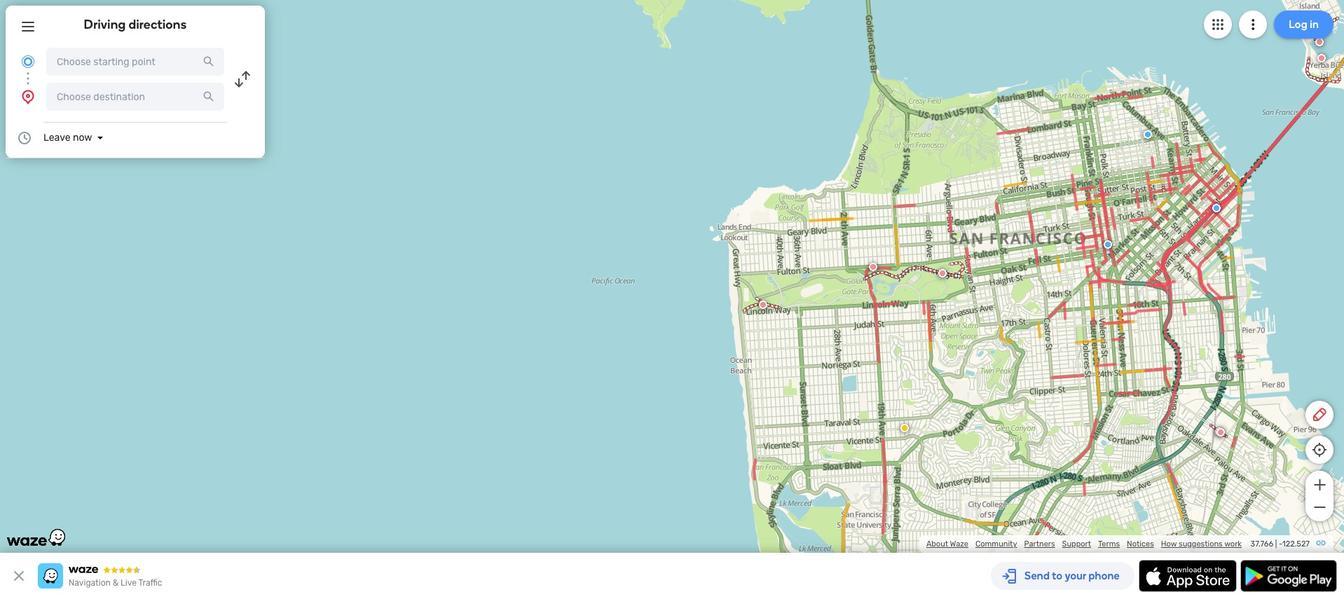 Task type: vqa. For each thing, say whether or not it's contained in the screenshot.
1 on the bottom left
no



Task type: locate. For each thing, give the bounding box(es) containing it.
pencil image
[[1311, 406, 1328, 423]]

2 vertical spatial road closed image
[[1217, 428, 1225, 437]]

37.766
[[1251, 540, 1273, 549]]

current location image
[[20, 53, 36, 70]]

road closed image
[[1318, 54, 1326, 62], [869, 263, 877, 271], [1215, 427, 1224, 436]]

terms link
[[1098, 540, 1120, 549]]

driving
[[84, 17, 126, 32]]

1 vertical spatial road closed image
[[869, 263, 877, 271]]

support link
[[1062, 540, 1091, 549]]

0 horizontal spatial road closed image
[[869, 263, 877, 271]]

navigation
[[69, 578, 111, 588]]

2 horizontal spatial road closed image
[[1318, 54, 1326, 62]]

about waze community partners support terms notices how suggestions work
[[926, 540, 1242, 549]]

traffic
[[138, 578, 162, 588]]

&
[[113, 578, 119, 588]]

2 vertical spatial road closed image
[[1215, 427, 1224, 436]]

directions
[[129, 17, 187, 32]]

road closed image
[[938, 269, 947, 278], [759, 301, 767, 309], [1217, 428, 1225, 437]]

1 horizontal spatial police image
[[1144, 130, 1152, 139]]

1 horizontal spatial road closed image
[[938, 269, 947, 278]]

police image
[[1144, 130, 1152, 139], [1104, 240, 1112, 249]]

about
[[926, 540, 948, 549]]

1 vertical spatial police image
[[1104, 240, 1112, 249]]

|
[[1275, 540, 1277, 549]]

0 vertical spatial police image
[[1144, 130, 1152, 139]]

link image
[[1315, 538, 1327, 549]]

Choose destination text field
[[46, 83, 224, 111]]

hazard image
[[901, 424, 909, 432]]

1 horizontal spatial road closed image
[[1215, 427, 1224, 436]]

how suggestions work link
[[1161, 540, 1242, 549]]

-
[[1279, 540, 1282, 549]]

2 horizontal spatial road closed image
[[1217, 428, 1225, 437]]

notices
[[1127, 540, 1154, 549]]

0 horizontal spatial road closed image
[[759, 301, 767, 309]]

1 vertical spatial road closed image
[[759, 301, 767, 309]]

support
[[1062, 540, 1091, 549]]

driving directions
[[84, 17, 187, 32]]

122.527
[[1282, 540, 1310, 549]]



Task type: describe. For each thing, give the bounding box(es) containing it.
partners
[[1024, 540, 1055, 549]]

clock image
[[16, 130, 33, 146]]

37.766 | -122.527
[[1251, 540, 1310, 549]]

navigation & live traffic
[[69, 578, 162, 588]]

work
[[1224, 540, 1242, 549]]

terms
[[1098, 540, 1120, 549]]

0 vertical spatial road closed image
[[1318, 54, 1326, 62]]

notices link
[[1127, 540, 1154, 549]]

community
[[975, 540, 1017, 549]]

location image
[[20, 88, 36, 105]]

leave
[[43, 132, 70, 144]]

partners link
[[1024, 540, 1055, 549]]

community link
[[975, 540, 1017, 549]]

police image
[[1212, 204, 1221, 212]]

now
[[73, 132, 92, 144]]

Choose starting point text field
[[46, 48, 224, 76]]

waze
[[950, 540, 968, 549]]

how
[[1161, 540, 1177, 549]]

zoom in image
[[1311, 477, 1328, 493]]

suggestions
[[1179, 540, 1223, 549]]

leave now
[[43, 132, 92, 144]]

live
[[121, 578, 137, 588]]

0 vertical spatial road closed image
[[938, 269, 947, 278]]

0 horizontal spatial police image
[[1104, 240, 1112, 249]]

about waze link
[[926, 540, 968, 549]]

zoom out image
[[1311, 499, 1328, 516]]

x image
[[11, 568, 27, 584]]



